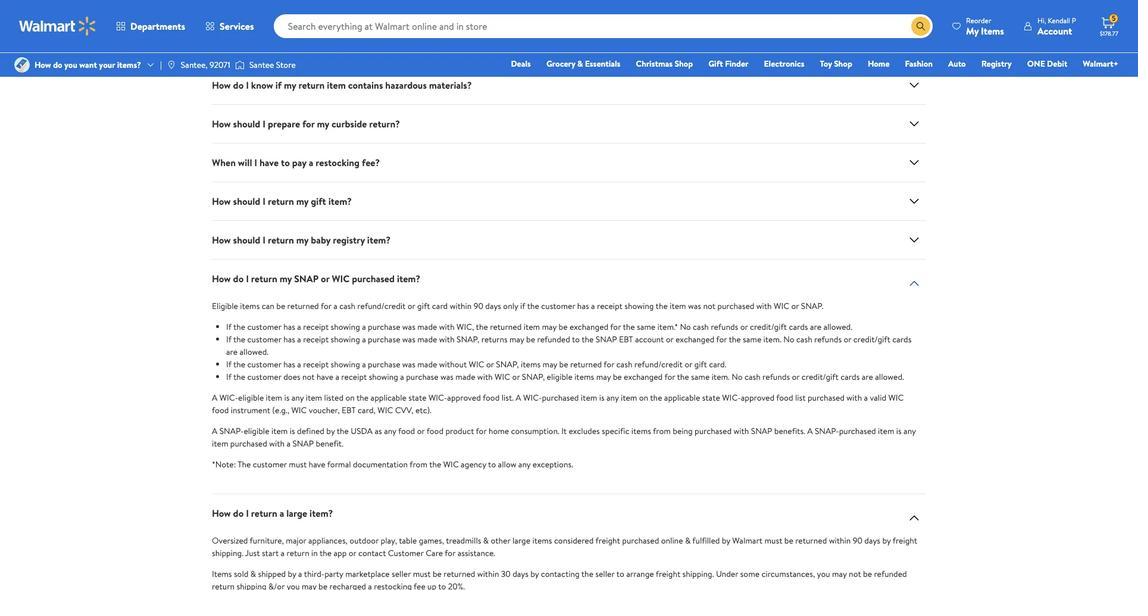Task type: describe. For each thing, give the bounding box(es) containing it.
know
[[251, 79, 273, 92]]

1 vertical spatial cards
[[893, 334, 912, 345]]

to inside if the customer has a receipt showing a purchase was made with wic, the returned item may be exchanged for the same item.* no cash refunds or credit/gift cards are allowed. if the customer has a receipt showing a purchase was made with snap, returns may be refunded to the snap ebt account or exchanged for the same item. no cash refunds or credit/gift cards are allowed. if the customer has a receipt showing a purchase was made without wic or snap, items may be returned for cash refund/credit or gift card. if the customer does not have a receipt showing a purchase was made with wic or snap, eligible items may be exchanged for the same item. no cash refunds or credit/gift cards are allowed.
[[572, 334, 580, 345]]

1 horizontal spatial exchanged
[[624, 371, 663, 383]]

in
[[311, 547, 318, 559]]

5
[[1113, 13, 1116, 23]]

how should i return my baby registry item? image
[[908, 233, 922, 247]]

home
[[868, 58, 890, 70]]

auto link
[[943, 57, 972, 70]]

walmart+ link
[[1078, 57, 1124, 70]]

card,
[[358, 404, 376, 416]]

& left other
[[483, 535, 489, 547]]

fashion link
[[900, 57, 939, 70]]

0 horizontal spatial must
[[289, 459, 307, 470]]

ebt inside a wic-eligible item is any item listed on the applicable state wic-approved food list. a wic-purchased item is any item on the applicable state wic-approved food list purchased with a valid wic food instrument (e.g., wic voucher, ebt card, wic cvv, etc).
[[342, 404, 356, 416]]

toy shop
[[820, 58, 853, 70]]

curbside
[[332, 117, 367, 130]]

oversized furniture, major appliances, outdoor play, table games, treadmills & other large items considered freight purchased online & fulfilled by walmart must be returned within 90 days by freight shipping. just start a return in the app or contact customer care for assistance.
[[212, 535, 918, 559]]

0 horizontal spatial large
[[287, 507, 307, 520]]

items?
[[117, 59, 141, 71]]

2 applicable from the left
[[665, 392, 701, 404]]

0 vertical spatial have
[[260, 156, 279, 169]]

wic left snap.
[[774, 300, 790, 312]]

*note:
[[212, 459, 236, 470]]

to inside 'marketplace seller must be returned within 30 days by contacting the seller to arrange freight shipping. under some circumstances, you may not be refunded return shipping'
[[617, 568, 625, 580]]

registry
[[333, 233, 365, 247]]

how for how should i prepare for my curbside return?
[[212, 117, 231, 130]]

returned inside oversized furniture, major appliances, outdoor play, table games, treadmills & other large items considered freight purchased online & fulfilled by walmart must be returned within 90 days by freight shipping. just start a return in the app or contact customer care for assistance.
[[796, 535, 827, 547]]

home link
[[863, 57, 895, 70]]

p
[[1072, 15, 1077, 25]]

1 vertical spatial from
[[410, 459, 428, 470]]

Search search field
[[274, 14, 933, 38]]

1 snap- from the left
[[220, 425, 244, 437]]

how for how do i return my snap or wic purchased item?
[[212, 272, 231, 285]]

returned up a wic-eligible item is any item listed on the applicable state wic-approved food list. a wic-purchased item is any item on the applicable state wic-approved food list purchased with a valid wic food instrument (e.g., wic voucher, ebt card, wic cvv, etc).
[[571, 359, 602, 370]]

0 horizontal spatial cards
[[789, 321, 808, 333]]

within inside oversized furniture, major appliances, outdoor play, table games, treadmills & other large items considered freight purchased online & fulfilled by walmart must be returned within 90 days by freight shipping. just start a return in the app or contact customer care for assistance.
[[829, 535, 851, 547]]

must inside oversized furniture, major appliances, outdoor play, table games, treadmills & other large items considered freight purchased online & fulfilled by walmart must be returned within 90 days by freight shipping. just start a return in the app or contact customer care for assistance.
[[765, 535, 783, 547]]

hi,
[[1038, 15, 1047, 25]]

a inside oversized furniture, major appliances, outdoor play, table games, treadmills & other large items considered freight purchased online & fulfilled by walmart must be returned within 90 days by freight shipping. just start a return in the app or contact customer care for assistance.
[[281, 547, 285, 559]]

services button
[[195, 12, 264, 40]]

 image for santee, 92071
[[167, 60, 176, 70]]

the inside a snap-eligible item is defined by the usda as any food or food product for home consumption. it excludes specific items from being purchased with snap benefits. a snap-purchased item is any item purchased with a snap benefit.
[[337, 425, 349, 437]]

2 snap- from the left
[[815, 425, 840, 437]]

wic,
[[457, 321, 474, 333]]

return up "how should i prepare for my curbside return?" on the left top
[[299, 79, 325, 92]]

customer
[[388, 547, 424, 559]]

food left list.
[[483, 392, 500, 404]]

3 if from the top
[[226, 359, 232, 370]]

store
[[276, 59, 296, 71]]

when will i have to pay a restocking fee?
[[212, 156, 380, 169]]

0 vertical spatial if
[[273, 40, 279, 53]]

do for how do i return my snap or wic purchased item?
[[233, 272, 244, 285]]

as
[[375, 425, 382, 437]]

my up store
[[282, 40, 294, 53]]

0 vertical spatial not
[[704, 300, 716, 312]]

list.
[[502, 392, 514, 404]]

table
[[399, 535, 417, 547]]

snap left the benefits.
[[751, 425, 773, 437]]

wic right the without
[[469, 359, 485, 370]]

walmart+
[[1083, 58, 1119, 70]]

1 horizontal spatial are
[[810, 321, 822, 333]]

voucher,
[[309, 404, 340, 416]]

toy shop link
[[815, 57, 858, 70]]

2 horizontal spatial freight
[[893, 535, 918, 547]]

returned down the how do i return my snap or wic purchased item?
[[287, 300, 319, 312]]

i for how do i return my snap or wic purchased item?
[[246, 272, 249, 285]]

item left contains
[[327, 79, 346, 92]]

treadmills
[[446, 535, 481, 547]]

 image for santee store
[[235, 59, 245, 71]]

without
[[439, 359, 467, 370]]

contacting
[[541, 568, 580, 580]]

my down store
[[284, 79, 296, 92]]

games,
[[419, 535, 444, 547]]

2 vertical spatial if
[[521, 300, 526, 312]]

not inside 'marketplace seller must be returned within 30 days by contacting the seller to arrange freight shipping. under some circumstances, you may not be refunded return shipping'
[[849, 568, 862, 580]]

return?
[[369, 117, 400, 130]]

2 horizontal spatial snap,
[[522, 371, 545, 383]]

the inside oversized furniture, major appliances, outdoor play, table games, treadmills & other large items considered freight purchased online & fulfilled by walmart must be returned within 90 days by freight shipping. just start a return in the app or contact customer care for assistance.
[[320, 547, 332, 559]]

a inside a snap-eligible item is defined by the usda as any food or food product for home consumption. it excludes specific items from being purchased with snap benefits. a snap-purchased item is any item purchased with a snap benefit.
[[287, 438, 291, 450]]

damaged?
[[335, 40, 378, 53]]

wic right '(e.g.,'
[[291, 404, 307, 416]]

0 vertical spatial allowed.
[[824, 321, 853, 333]]

ebt inside if the customer has a receipt showing a purchase was made with wic, the returned item may be exchanged for the same item.* no cash refunds or credit/gift cards are allowed. if the customer has a receipt showing a purchase was made with snap, returns may be refunded to the snap ebt account or exchanged for the same item. no cash refunds or credit/gift cards are allowed. if the customer has a receipt showing a purchase was made without wic or snap, items may be returned for cash refund/credit or gift card. if the customer does not have a receipt showing a purchase was made with wic or snap, eligible items may be exchanged for the same item. no cash refunds or credit/gift cards are allowed.
[[619, 334, 633, 345]]

0 vertical spatial no
[[680, 321, 691, 333]]

christmas shop link
[[631, 57, 699, 70]]

2 vertical spatial refunds
[[763, 371, 790, 383]]

when
[[212, 156, 236, 169]]

eligible for food
[[244, 425, 270, 437]]

sold
[[234, 568, 249, 580]]

essentials
[[585, 58, 621, 70]]

departments button
[[106, 12, 195, 40]]

0 vertical spatial within
[[450, 300, 472, 312]]

item up item.*
[[670, 300, 686, 312]]

barcode
[[327, 1, 360, 14]]

services
[[220, 20, 254, 33]]

0 vertical spatial shipping
[[265, 1, 300, 14]]

gift inside if the customer has a receipt showing a purchase was made with wic, the returned item may be exchanged for the same item.* no cash refunds or credit/gift cards are allowed. if the customer has a receipt showing a purchase was made with snap, returns may be refunded to the snap ebt account or exchanged for the same item. no cash refunds or credit/gift cards are allowed. if the customer has a receipt showing a purchase was made without wic or snap, items may be returned for cash refund/credit or gift card. if the customer does not have a receipt showing a purchase was made with wic or snap, eligible items may be exchanged for the same item. no cash refunds or credit/gift cards are allowed.
[[695, 359, 707, 370]]

item inside if the customer has a receipt showing a purchase was made with wic, the returned item may be exchanged for the same item.* no cash refunds or credit/gift cards are allowed. if the customer has a receipt showing a purchase was made with snap, returns may be refunded to the snap ebt account or exchanged for the same item. no cash refunds or credit/gift cards are allowed. if the customer has a receipt showing a purchase was made without wic or snap, items may be returned for cash refund/credit or gift card. if the customer does not have a receipt showing a purchase was made with wic or snap, eligible items may be exchanged for the same item. no cash refunds or credit/gift cards are allowed.
[[524, 321, 540, 333]]

some
[[741, 568, 760, 580]]

the inside 'marketplace seller must be returned within 30 days by contacting the seller to arrange freight shipping. under some circumstances, you may not be refunded return shipping'
[[582, 568, 594, 580]]

with down '(e.g.,'
[[269, 438, 285, 450]]

1 if from the top
[[226, 321, 232, 333]]

eligible items can be returned for a cash refund/credit or gift card within 90 days only if the customer has a receipt showing the item was not purchased with wic or snap.
[[212, 300, 824, 312]]

freight for fulfilled
[[596, 535, 620, 547]]

return down how should i return my gift item?
[[268, 233, 294, 247]]

days inside oversized furniture, major appliances, outdoor play, table games, treadmills & other large items considered freight purchased online & fulfilled by walmart must be returned within 90 days by freight shipping. just start a return in the app or contact customer care for assistance.
[[865, 535, 881, 547]]

home
[[489, 425, 509, 437]]

i for how do i return a large item?
[[246, 507, 249, 520]]

1 wic- from the left
[[220, 392, 238, 404]]

be inside oversized furniture, major appliances, outdoor play, table games, treadmills & other large items considered freight purchased online & fulfilled by walmart must be returned within 90 days by freight shipping. just start a return in the app or contact customer care for assistance.
[[785, 535, 794, 547]]

by inside a snap-eligible item is defined by the usda as any food or food product for home consumption. it excludes specific items from being purchased with snap benefits. a snap-purchased item is any item purchased with a snap benefit.
[[327, 425, 335, 437]]

deals
[[511, 58, 531, 70]]

2 wic- from the left
[[429, 392, 447, 404]]

0 vertical spatial item.
[[764, 334, 782, 345]]

gift
[[709, 58, 723, 70]]

food left list
[[777, 392, 794, 404]]

shop for christmas shop
[[675, 58, 693, 70]]

for inside oversized furniture, major appliances, outdoor play, table games, treadmills & other large items considered freight purchased online & fulfilled by walmart must be returned within 90 days by freight shipping. just start a return in the app or contact customer care for assistance.
[[445, 547, 456, 559]]

food down cvv,
[[398, 425, 415, 437]]

does
[[284, 371, 301, 383]]

large inside oversized furniture, major appliances, outdoor play, table games, treadmills & other large items considered freight purchased online & fulfilled by walmart must be returned within 90 days by freight shipping. just start a return in the app or contact customer care for assistance.
[[513, 535, 531, 547]]

party
[[325, 568, 343, 580]]

returned inside 'marketplace seller must be returned within 30 days by contacting the seller to arrange freight shipping. under some circumstances, you may not be refunded return shipping'
[[444, 568, 476, 580]]

90 inside oversized furniture, major appliances, outdoor play, table games, treadmills & other large items considered freight purchased online & fulfilled by walmart must be returned within 90 days by freight shipping. just start a return in the app or contact customer care for assistance.
[[853, 535, 863, 547]]

how should i prepare for my curbside return?
[[212, 117, 400, 130]]

your
[[99, 59, 115, 71]]

return inside oversized furniture, major appliances, outdoor play, table games, treadmills & other large items considered freight purchased online & fulfilled by walmart must be returned within 90 days by freight shipping. just start a return in the app or contact customer care for assistance.
[[287, 547, 309, 559]]

i for how should i return my gift item?
[[263, 195, 266, 208]]

arrange
[[627, 568, 654, 580]]

assistance.
[[458, 547, 495, 559]]

i for how should i prepare for my curbside return?
[[263, 117, 266, 130]]

eligible for approved
[[238, 392, 264, 404]]

reorder my items
[[967, 15, 1005, 37]]

for inside a snap-eligible item is defined by the usda as any food or food product for home consumption. it excludes specific items from being purchased with snap benefits. a snap-purchased item is any item purchased with a snap benefit.
[[476, 425, 487, 437]]

1 vertical spatial are
[[226, 346, 238, 358]]

item up 'specific'
[[621, 392, 637, 404]]

being
[[673, 425, 693, 437]]

how for how do i return a large item?
[[212, 507, 231, 520]]

walmart image
[[19, 17, 96, 36]]

electronics
[[764, 58, 805, 70]]

if the customer has a receipt showing a purchase was made with wic, the returned item may be exchanged for the same item.* no cash refunds or credit/gift cards are allowed. if the customer has a receipt showing a purchase was made with snap, returns may be refunded to the snap ebt account or exchanged for the same item. no cash refunds or credit/gift cards are allowed. if the customer has a receipt showing a purchase was made without wic or snap, items may be returned for cash refund/credit or gift card. if the customer does not have a receipt showing a purchase was made with wic or snap, eligible items may be exchanged for the same item. no cash refunds or credit/gift cards are allowed.
[[226, 321, 912, 383]]

snap down defined at the left bottom of the page
[[293, 438, 314, 450]]

the
[[238, 459, 251, 470]]

card.
[[709, 359, 727, 370]]

should for how should i return my gift item?
[[233, 195, 261, 208]]

my up how should i return my baby registry item?
[[296, 195, 309, 208]]

with inside a wic-eligible item is any item listed on the applicable state wic-approved food list. a wic-purchased item is any item on the applicable state wic-approved food list purchased with a valid wic food instrument (e.g., wic voucher, ebt card, wic cvv, etc).
[[847, 392, 862, 404]]

how for how do you want your items?
[[35, 59, 51, 71]]

walmart
[[733, 535, 763, 547]]

with up the without
[[439, 334, 455, 345]]

& right sold
[[251, 568, 256, 580]]

within inside 'marketplace seller must be returned within 30 days by contacting the seller to arrange freight shipping. under some circumstances, you may not be refunded return shipping'
[[477, 568, 499, 580]]

0 horizontal spatial you
[[64, 59, 77, 71]]

& right "online"
[[685, 535, 691, 547]]

furniture,
[[250, 535, 284, 547]]

by inside 'marketplace seller must be returned within 30 days by contacting the seller to arrange freight shipping. under some circumstances, you may not be refunded return shipping'
[[531, 568, 539, 580]]

2 horizontal spatial same
[[743, 334, 762, 345]]

happens
[[236, 40, 271, 53]]

return down when will i have to pay a restocking fee? at the left
[[268, 195, 294, 208]]

1 vertical spatial items
[[212, 568, 232, 580]]

0 vertical spatial refund/credit
[[358, 300, 406, 312]]

just
[[245, 547, 260, 559]]

should for how should i return my baby registry item?
[[233, 233, 261, 247]]

returned up returns at the left bottom
[[490, 321, 522, 333]]

you inside 'marketplace seller must be returned within 30 days by contacting the seller to arrange freight shipping. under some circumstances, you may not be refunded return shipping'
[[817, 568, 831, 580]]

1 vertical spatial credit/gift
[[854, 334, 891, 345]]

listed
[[324, 392, 344, 404]]

excludes
[[569, 425, 600, 437]]

my
[[967, 24, 979, 37]]

specific
[[602, 425, 630, 437]]

christmas
[[636, 58, 673, 70]]

1 vertical spatial gift
[[417, 300, 430, 312]]

list
[[796, 392, 806, 404]]

allow
[[498, 459, 517, 470]]

major
[[286, 535, 306, 547]]

electronics link
[[759, 57, 810, 70]]

departments
[[130, 20, 185, 33]]

do for how do you want your items?
[[53, 59, 62, 71]]

cvv,
[[395, 404, 414, 416]]

0 horizontal spatial 90
[[474, 300, 484, 312]]

a snap-eligible item is defined by the usda as any food or food product for home consumption. it excludes specific items from being purchased with snap benefits. a snap-purchased item is any item purchased with a snap benefit.
[[212, 425, 916, 450]]

1 vertical spatial exchanged
[[676, 334, 715, 345]]

0 horizontal spatial allowed.
[[240, 346, 269, 358]]

*note: the customer must have formal documentation from the wic agency to allow any exceptions.
[[212, 459, 573, 470]]

return up can
[[251, 272, 277, 285]]

2 vertical spatial have
[[309, 459, 326, 470]]

1 vertical spatial snap,
[[496, 359, 519, 370]]

considered
[[554, 535, 594, 547]]

online
[[661, 535, 683, 547]]

my left baby
[[296, 233, 309, 247]]

item down valid
[[878, 425, 895, 437]]

how do i return a large item?
[[212, 507, 333, 520]]

clear search field text image
[[898, 21, 907, 31]]

2 horizontal spatial are
[[862, 371, 874, 383]]

may inside 'marketplace seller must be returned within 30 days by contacting the seller to arrange freight shipping. under some circumstances, you may not be refunded return shipping'
[[833, 568, 847, 580]]

registry
[[982, 58, 1012, 70]]

benefit.
[[316, 438, 344, 450]]

start
[[262, 547, 279, 559]]

formal
[[327, 459, 351, 470]]

other
[[491, 535, 511, 547]]

wic up list.
[[495, 371, 510, 383]]

santee store
[[249, 59, 296, 71]]

defined
[[297, 425, 325, 437]]

1 applicable from the left
[[371, 392, 407, 404]]

how should i return my gift item? image
[[908, 194, 922, 208]]

usda
[[351, 425, 373, 437]]



Task type: vqa. For each thing, say whether or not it's contained in the screenshot.
from
yes



Task type: locate. For each thing, give the bounding box(es) containing it.
freight for circumstances,
[[656, 568, 681, 580]]

1 horizontal spatial  image
[[167, 60, 176, 70]]

you left want
[[64, 59, 77, 71]]

2 vertical spatial cards
[[841, 371, 860, 383]]

1 horizontal spatial you
[[817, 568, 831, 580]]

one debit
[[1028, 58, 1068, 70]]

my down how should i return my baby registry item?
[[280, 272, 292, 285]]

wic right card,
[[378, 404, 393, 416]]

must down defined at the left bottom of the page
[[289, 459, 307, 470]]

snap,
[[457, 334, 480, 345], [496, 359, 519, 370], [522, 371, 545, 383]]

a inside a wic-eligible item is any item listed on the applicable state wic-approved food list. a wic-purchased item is any item on the applicable state wic-approved food list purchased with a valid wic food instrument (e.g., wic voucher, ebt card, wic cvv, etc).
[[864, 392, 868, 404]]

0 horizontal spatial state
[[409, 392, 427, 404]]

purchased inside oversized furniture, major appliances, outdoor play, table games, treadmills & other large items considered freight purchased online & fulfilled by walmart must be returned within 90 days by freight shipping. just start a return in the app or contact customer care for assistance.
[[622, 535, 659, 547]]

with left snap.
[[757, 300, 772, 312]]

food left 'instrument'
[[212, 404, 229, 416]]

a
[[309, 156, 314, 169], [334, 300, 338, 312], [591, 300, 595, 312], [297, 321, 301, 333], [362, 321, 366, 333], [297, 334, 301, 345], [362, 334, 366, 345], [297, 359, 301, 370], [362, 359, 366, 370], [336, 371, 339, 383], [400, 371, 404, 383], [864, 392, 868, 404], [287, 438, 291, 450], [280, 507, 284, 520], [281, 547, 285, 559], [298, 568, 302, 580]]

restocking
[[316, 156, 360, 169]]

items left sold
[[212, 568, 232, 580]]

freight right the considered
[[596, 535, 620, 547]]

with left "wic,"
[[439, 321, 455, 333]]

item up '(e.g.,'
[[266, 392, 282, 404]]

has
[[578, 300, 589, 312], [284, 321, 295, 333], [284, 334, 295, 345], [284, 359, 295, 370]]

should down how should i return my gift item?
[[233, 233, 261, 247]]

0 horizontal spatial from
[[410, 459, 428, 470]]

 image for how do you want your items?
[[14, 57, 30, 73]]

finder
[[725, 58, 749, 70]]

0 vertical spatial snap,
[[457, 334, 480, 345]]

2 vertical spatial within
[[477, 568, 499, 580]]

state up etc).
[[409, 392, 427, 404]]

cash
[[340, 300, 356, 312], [693, 321, 709, 333], [797, 334, 813, 345], [617, 359, 633, 370], [745, 371, 761, 383]]

with left valid
[[847, 392, 862, 404]]

i
[[246, 79, 249, 92], [263, 117, 266, 130], [254, 156, 257, 169], [263, 195, 266, 208], [263, 233, 266, 247], [246, 272, 249, 285], [246, 507, 249, 520]]

search icon image
[[917, 21, 926, 31]]

cards
[[789, 321, 808, 333], [893, 334, 912, 345], [841, 371, 860, 383]]

1 vertical spatial should
[[233, 195, 261, 208]]

1 horizontal spatial same
[[691, 371, 710, 383]]

 image down walmart image
[[14, 57, 30, 73]]

days inside 'marketplace seller must be returned within 30 days by contacting the seller to arrange freight shipping. under some circumstances, you may not be refunded return shipping'
[[513, 568, 529, 580]]

app
[[334, 547, 347, 559]]

1 vertical spatial refunded
[[874, 568, 907, 580]]

do for how do i know if my return item contains hazardous materials?
[[233, 79, 244, 92]]

0 vertical spatial refunds
[[711, 321, 739, 333]]

refunds
[[711, 321, 739, 333], [815, 334, 842, 345], [763, 371, 790, 383]]

0 horizontal spatial items
[[212, 568, 232, 580]]

90
[[474, 300, 484, 312], [853, 535, 863, 547]]

how for how should i return my baby registry item?
[[212, 233, 231, 247]]

gift finder
[[709, 58, 749, 70]]

1 vertical spatial no
[[784, 334, 795, 345]]

0 vertical spatial exchanged
[[570, 321, 609, 333]]

1 vertical spatial not
[[303, 371, 315, 383]]

return inside 'marketplace seller must be returned within 30 days by contacting the seller to arrange freight shipping. under some circumstances, you may not be refunded return shipping'
[[212, 581, 235, 590]]

returns
[[482, 334, 508, 345]]

it
[[562, 425, 567, 437]]

marketplace
[[345, 568, 390, 580]]

(e.g.,
[[272, 404, 289, 416]]

2 vertical spatial eligible
[[244, 425, 270, 437]]

0 horizontal spatial refund/credit
[[358, 300, 406, 312]]

return down major
[[287, 547, 309, 559]]

items inside reorder my items
[[981, 24, 1005, 37]]

1 horizontal spatial freight
[[656, 568, 681, 580]]

return left instructions?
[[374, 1, 400, 14]]

are down snap.
[[810, 321, 822, 333]]

2 horizontal spatial no
[[784, 334, 795, 345]]

snap inside if the customer has a receipt showing a purchase was made with wic, the returned item may be exchanged for the same item.* no cash refunds or credit/gift cards are allowed. if the customer has a receipt showing a purchase was made with snap, returns may be refunded to the snap ebt account or exchanged for the same item. no cash refunds or credit/gift cards are allowed. if the customer has a receipt showing a purchase was made without wic or snap, items may be returned for cash refund/credit or gift card. if the customer does not have a receipt showing a purchase was made with wic or snap, eligible items may be exchanged for the same item. no cash refunds or credit/gift cards are allowed.
[[596, 334, 617, 345]]

refund/credit left card
[[358, 300, 406, 312]]

only
[[503, 300, 519, 312]]

0 horizontal spatial snap,
[[457, 334, 480, 345]]

contact
[[359, 547, 386, 559]]

care
[[426, 547, 443, 559]]

1 horizontal spatial ebt
[[619, 334, 633, 345]]

1 horizontal spatial approved
[[741, 392, 775, 404]]

item up the voucher,
[[306, 392, 322, 404]]

0 horizontal spatial no
[[680, 321, 691, 333]]

refunds down snap.
[[815, 334, 842, 345]]

refunded
[[537, 334, 570, 345], [874, 568, 907, 580]]

1 vertical spatial shipping.
[[683, 568, 714, 580]]

refunded inside 'marketplace seller must be returned within 30 days by contacting the seller to arrange freight shipping. under some circumstances, you may not be refunded return shipping'
[[874, 568, 907, 580]]

1 horizontal spatial large
[[513, 535, 531, 547]]

1 state from the left
[[409, 392, 427, 404]]

shipping down sold
[[237, 581, 267, 590]]

2 vertical spatial not
[[849, 568, 862, 580]]

2 horizontal spatial credit/gift
[[854, 334, 891, 345]]

consumption.
[[511, 425, 560, 437]]

are up valid
[[862, 371, 874, 383]]

1 horizontal spatial credit/gift
[[802, 371, 839, 383]]

2 horizontal spatial days
[[865, 535, 881, 547]]

freight right arrange at the right bottom of the page
[[656, 568, 681, 580]]

must right walmart
[[765, 535, 783, 547]]

refunded inside if the customer has a receipt showing a purchase was made with wic, the returned item may be exchanged for the same item.* no cash refunds or credit/gift cards are allowed. if the customer has a receipt showing a purchase was made with snap, returns may be refunded to the snap ebt account or exchanged for the same item. no cash refunds or credit/gift cards are allowed. if the customer has a receipt showing a purchase was made without wic or snap, items may be returned for cash refund/credit or gift card. if the customer does not have a receipt showing a purchase was made with wic or snap, eligible items may be exchanged for the same item. no cash refunds or credit/gift cards are allowed.
[[537, 334, 570, 345]]

1 horizontal spatial snap-
[[815, 425, 840, 437]]

0 vertical spatial cards
[[789, 321, 808, 333]]

do up eligible
[[233, 272, 244, 285]]

2 horizontal spatial allowed.
[[876, 371, 905, 383]]

from inside a snap-eligible item is defined by the usda as any food or food product for home consumption. it excludes specific items from being purchased with snap benefits. a snap-purchased item is any item purchased with a snap benefit.
[[653, 425, 671, 437]]

state down card.
[[703, 392, 721, 404]]

wic- up 'instrument'
[[220, 392, 238, 404]]

2 horizontal spatial not
[[849, 568, 862, 580]]

shipping. inside oversized furniture, major appliances, outdoor play, table games, treadmills & other large items considered freight purchased online & fulfilled by walmart must be returned within 90 days by freight shipping. just start a return in the app or contact customer care for assistance.
[[212, 547, 244, 559]]

days
[[486, 300, 501, 312], [865, 535, 881, 547], [513, 568, 529, 580]]

how should i return my gift item?
[[212, 195, 352, 208]]

should left prepare
[[233, 117, 261, 130]]

on right "listed"
[[346, 392, 355, 404]]

how do i know if my return item contains hazardous materials? image
[[908, 78, 922, 92]]

2 vertical spatial must
[[413, 568, 431, 580]]

4 wic- from the left
[[723, 392, 741, 404]]

not inside if the customer has a receipt showing a purchase was made with wic, the returned item may be exchanged for the same item.* no cash refunds or credit/gift cards are allowed. if the customer has a receipt showing a purchase was made with snap, returns may be refunded to the snap ebt account or exchanged for the same item. no cash refunds or credit/gift cards are allowed. if the customer has a receipt showing a purchase was made without wic or snap, items may be returned for cash refund/credit or gift card. if the customer does not have a receipt showing a purchase was made with wic or snap, eligible items may be exchanged for the same item. no cash refunds or credit/gift cards are allowed.
[[303, 371, 315, 383]]

materials?
[[429, 79, 472, 92]]

2 horizontal spatial gift
[[695, 359, 707, 370]]

item up *note:
[[212, 438, 228, 450]]

how do i return my snap or wic purchased item? image
[[908, 276, 922, 291]]

5 $178.77
[[1101, 13, 1119, 38]]

items inside oversized furniture, major appliances, outdoor play, table games, treadmills & other large items considered freight purchased online & fulfilled by walmart must be returned within 90 days by freight shipping. just start a return in the app or contact customer care for assistance.
[[533, 535, 552, 547]]

0 horizontal spatial ebt
[[342, 404, 356, 416]]

allowed. down can
[[240, 346, 269, 358]]

want
[[79, 59, 97, 71]]

Walmart Site-Wide search field
[[274, 14, 933, 38]]

must
[[289, 459, 307, 470], [765, 535, 783, 547], [413, 568, 431, 580]]

 image right the |
[[167, 60, 176, 70]]

should for how should i prepare for my curbside return?
[[233, 117, 261, 130]]

1 horizontal spatial within
[[477, 568, 499, 580]]

with
[[757, 300, 772, 312], [439, 321, 455, 333], [439, 334, 455, 345], [478, 371, 493, 383], [847, 392, 862, 404], [734, 425, 749, 437], [269, 438, 285, 450]]

2 seller from the left
[[596, 568, 615, 580]]

4 if from the top
[[226, 371, 232, 383]]

0 horizontal spatial credit/gift
[[750, 321, 787, 333]]

outdoor
[[350, 535, 379, 547]]

shipping
[[265, 1, 300, 14], [237, 581, 267, 590]]

2 horizontal spatial exchanged
[[676, 334, 715, 345]]

0 vertical spatial refunded
[[537, 334, 570, 345]]

my up "services"
[[250, 1, 262, 14]]

allowed. up valid
[[876, 371, 905, 383]]

eligible down 'instrument'
[[244, 425, 270, 437]]

item down eligible items can be returned for a cash refund/credit or gift card within 90 days only if the customer has a receipt showing the item was not purchased with wic or snap. on the bottom of the page
[[524, 321, 540, 333]]

i for how do i know if my return item contains hazardous materials?
[[246, 79, 249, 92]]

pay
[[292, 156, 307, 169]]

1 vertical spatial you
[[817, 568, 831, 580]]

under
[[716, 568, 739, 580]]

shipping. left under
[[683, 568, 714, 580]]

item down '(e.g.,'
[[272, 425, 288, 437]]

2 vertical spatial should
[[233, 233, 261, 247]]

1 vertical spatial ebt
[[342, 404, 356, 416]]

how for how do i know if my return item contains hazardous materials?
[[212, 79, 231, 92]]

with down returns at the left bottom
[[478, 371, 493, 383]]

must inside 'marketplace seller must be returned within 30 days by contacting the seller to arrange freight shipping. under some circumstances, you may not be refunded return shipping'
[[413, 568, 431, 580]]

items inside a snap-eligible item is defined by the usda as any food or food product for home consumption. it excludes specific items from being purchased with snap benefits. a snap-purchased item is any item purchased with a snap benefit.
[[632, 425, 651, 437]]

or inside a snap-eligible item is defined by the usda as any food or food product for home consumption. it excludes specific items from being purchased with snap benefits. a snap-purchased item is any item purchased with a snap benefit.
[[417, 425, 425, 437]]

returned
[[287, 300, 319, 312], [490, 321, 522, 333], [571, 359, 602, 370], [796, 535, 827, 547], [444, 568, 476, 580]]

where is my shipping label, barcode or return instructions?
[[212, 1, 456, 14]]

0 horizontal spatial are
[[226, 346, 238, 358]]

grocery
[[547, 58, 576, 70]]

0 vertical spatial gift
[[311, 195, 326, 208]]

a wic-eligible item is any item listed on the applicable state wic-approved food list. a wic-purchased item is any item on the applicable state wic-approved food list purchased with a valid wic food instrument (e.g., wic voucher, ebt card, wic cvv, etc).
[[212, 392, 904, 416]]

0 horizontal spatial applicable
[[371, 392, 407, 404]]

2 on from the left
[[639, 392, 649, 404]]

eligible up a wic-eligible item is any item listed on the applicable state wic-approved food list. a wic-purchased item is any item on the applicable state wic-approved food list purchased with a valid wic food instrument (e.g., wic voucher, ebt card, wic cvv, etc).
[[547, 371, 573, 383]]

items
[[981, 24, 1005, 37], [212, 568, 232, 580]]

on
[[346, 392, 355, 404], [639, 392, 649, 404]]

contains
[[348, 79, 383, 92]]

snap- down 'instrument'
[[220, 425, 244, 437]]

how do i know if my return item contains hazardous materials?
[[212, 79, 472, 92]]

from right documentation
[[410, 459, 428, 470]]

3 wic- from the left
[[523, 392, 542, 404]]

state
[[409, 392, 427, 404], [703, 392, 721, 404]]

approved left list
[[741, 392, 775, 404]]

do left know
[[233, 79, 244, 92]]

2 approved from the left
[[741, 392, 775, 404]]

1 approved from the left
[[447, 392, 481, 404]]

1 vertical spatial refunds
[[815, 334, 842, 345]]

1 vertical spatial must
[[765, 535, 783, 547]]

what
[[212, 40, 234, 53]]

0 horizontal spatial item.
[[712, 371, 730, 383]]

shipping inside 'marketplace seller must be returned within 30 days by contacting the seller to arrange freight shipping. under some circumstances, you may not be refunded return shipping'
[[237, 581, 267, 590]]

eligible inside a snap-eligible item is defined by the usda as any food or food product for home consumption. it excludes specific items from being purchased with snap benefits. a snap-purchased item is any item purchased with a snap benefit.
[[244, 425, 270, 437]]

large right other
[[513, 535, 531, 547]]

with left the benefits.
[[734, 425, 749, 437]]

0 vertical spatial eligible
[[547, 371, 573, 383]]

0 vertical spatial should
[[233, 117, 261, 130]]

returned down assistance.
[[444, 568, 476, 580]]

1 horizontal spatial snap,
[[496, 359, 519, 370]]

exchanged
[[570, 321, 609, 333], [676, 334, 715, 345], [624, 371, 663, 383]]

1 horizontal spatial items
[[981, 24, 1005, 37]]

grocery & essentials link
[[541, 57, 626, 70]]

2 vertical spatial days
[[513, 568, 529, 580]]

2 vertical spatial snap,
[[522, 371, 545, 383]]

30
[[501, 568, 511, 580]]

1 shop from the left
[[675, 58, 693, 70]]

gift up baby
[[311, 195, 326, 208]]

gift left card.
[[695, 359, 707, 370]]

0 vertical spatial ebt
[[619, 334, 633, 345]]

one
[[1028, 58, 1046, 70]]

snap, down returns at the left bottom
[[496, 359, 519, 370]]

1 horizontal spatial no
[[732, 371, 743, 383]]

fee?
[[362, 156, 380, 169]]

eligible inside a wic-eligible item is any item listed on the applicable state wic-approved food list. a wic-purchased item is any item on the applicable state wic-approved food list purchased with a valid wic food instrument (e.g., wic voucher, ebt card, wic cvv, etc).
[[238, 392, 264, 404]]

snap
[[294, 272, 319, 285], [596, 334, 617, 345], [751, 425, 773, 437], [293, 438, 314, 450]]

1 on from the left
[[346, 392, 355, 404]]

0 horizontal spatial shipping.
[[212, 547, 244, 559]]

do for how do i return a large item?
[[233, 507, 244, 520]]

ebt left account
[[619, 334, 633, 345]]

1 horizontal spatial allowed.
[[824, 321, 853, 333]]

snap down how should i return my baby registry item?
[[294, 272, 319, 285]]

prepare
[[268, 117, 300, 130]]

how should i prepare for my curbside return? image
[[908, 117, 922, 131]]

shipping. inside 'marketplace seller must be returned within 30 days by contacting the seller to arrange freight shipping. under some circumstances, you may not be refunded return shipping'
[[683, 568, 714, 580]]

have inside if the customer has a receipt showing a purchase was made with wic, the returned item may be exchanged for the same item.* no cash refunds or credit/gift cards are allowed. if the customer has a receipt showing a purchase was made with snap, returns may be refunded to the snap ebt account or exchanged for the same item. no cash refunds or credit/gift cards are allowed. if the customer has a receipt showing a purchase was made without wic or snap, items may be returned for cash refund/credit or gift card. if the customer does not have a receipt showing a purchase was made with wic or snap, eligible items may be exchanged for the same item. no cash refunds or credit/gift cards are allowed.
[[317, 371, 334, 383]]

when will i have to pay a restocking fee? image
[[908, 155, 922, 170]]

you
[[64, 59, 77, 71], [817, 568, 831, 580]]

1 vertical spatial within
[[829, 535, 851, 547]]

1 horizontal spatial from
[[653, 425, 671, 437]]

account
[[1038, 24, 1073, 37]]

shop
[[675, 58, 693, 70], [834, 58, 853, 70]]

wic- right list.
[[523, 392, 542, 404]]

2 vertical spatial no
[[732, 371, 743, 383]]

0 vertical spatial credit/gift
[[750, 321, 787, 333]]

shipped
[[258, 568, 286, 580]]

1 vertical spatial have
[[317, 371, 334, 383]]

 image
[[14, 57, 30, 73], [235, 59, 245, 71], [167, 60, 176, 70]]

item.*
[[658, 321, 678, 333]]

have up "listed"
[[317, 371, 334, 383]]

3 should from the top
[[233, 233, 261, 247]]

0 horizontal spatial same
[[637, 321, 656, 333]]

wic down registry
[[332, 272, 350, 285]]

1 horizontal spatial cards
[[841, 371, 860, 383]]

food down etc).
[[427, 425, 444, 437]]

0 horizontal spatial gift
[[311, 195, 326, 208]]

receipt
[[597, 300, 623, 312], [303, 321, 329, 333], [303, 334, 329, 345], [303, 359, 329, 370], [341, 371, 367, 383]]

do left want
[[53, 59, 62, 71]]

for
[[302, 117, 315, 130], [321, 300, 332, 312], [611, 321, 621, 333], [717, 334, 727, 345], [604, 359, 615, 370], [665, 371, 676, 383], [476, 425, 487, 437], [445, 547, 456, 559]]

my left curbside
[[317, 117, 329, 130]]

grocery & essentials
[[547, 58, 621, 70]]

2 horizontal spatial must
[[765, 535, 783, 547]]

item down label,
[[296, 40, 315, 53]]

freight down how do i return a large item? icon
[[893, 535, 918, 547]]

item up 'excludes'
[[581, 392, 598, 404]]

wic right valid
[[889, 392, 904, 404]]

fashion
[[906, 58, 933, 70]]

0 vertical spatial days
[[486, 300, 501, 312]]

made
[[418, 321, 437, 333], [418, 334, 437, 345], [418, 359, 437, 370], [456, 371, 476, 383]]

1 seller from the left
[[392, 568, 411, 580]]

ebt left card,
[[342, 404, 356, 416]]

credit/gift
[[750, 321, 787, 333], [854, 334, 891, 345], [802, 371, 839, 383]]

instrument
[[231, 404, 270, 416]]

should down will
[[233, 195, 261, 208]]

shipping left label,
[[265, 1, 300, 14]]

refund/credit down account
[[635, 359, 683, 370]]

1 vertical spatial item.
[[712, 371, 730, 383]]

my
[[250, 1, 262, 14], [282, 40, 294, 53], [284, 79, 296, 92], [317, 117, 329, 130], [296, 195, 309, 208], [296, 233, 309, 247], [280, 272, 292, 285]]

1 horizontal spatial shipping.
[[683, 568, 714, 580]]

refund/credit inside if the customer has a receipt showing a purchase was made with wic, the returned item may be exchanged for the same item.* no cash refunds or credit/gift cards are allowed. if the customer has a receipt showing a purchase was made with snap, returns may be refunded to the snap ebt account or exchanged for the same item. no cash refunds or credit/gift cards are allowed. if the customer has a receipt showing a purchase was made without wic or snap, items may be returned for cash refund/credit or gift card. if the customer does not have a receipt showing a purchase was made with wic or snap, eligible items may be exchanged for the same item. no cash refunds or credit/gift cards are allowed.
[[635, 359, 683, 370]]

return down sold
[[212, 581, 235, 590]]

92071
[[210, 59, 230, 71]]

snap left account
[[596, 334, 617, 345]]

0 vertical spatial you
[[64, 59, 77, 71]]

kendall
[[1048, 15, 1071, 25]]

account
[[635, 334, 664, 345]]

0 horizontal spatial shop
[[675, 58, 693, 70]]

allowed. down snap.
[[824, 321, 853, 333]]

2 if from the top
[[226, 334, 232, 345]]

label,
[[302, 1, 324, 14]]

from left being on the right bottom of the page
[[653, 425, 671, 437]]

can
[[262, 300, 274, 312]]

1 vertical spatial same
[[743, 334, 762, 345]]

applicable up being on the right bottom of the page
[[665, 392, 701, 404]]

wic- down card.
[[723, 392, 741, 404]]

0 horizontal spatial on
[[346, 392, 355, 404]]

0 vertical spatial shipping.
[[212, 547, 244, 559]]

shipping. down oversized
[[212, 547, 244, 559]]

on down account
[[639, 392, 649, 404]]

& right grocery
[[578, 58, 583, 70]]

0 horizontal spatial refunded
[[537, 334, 570, 345]]

approved up product
[[447, 392, 481, 404]]

items right my
[[981, 24, 1005, 37]]

toy
[[820, 58, 832, 70]]

be
[[276, 300, 285, 312], [559, 321, 568, 333], [527, 334, 535, 345], [560, 359, 569, 370], [613, 371, 622, 383], [785, 535, 794, 547], [433, 568, 442, 580], [864, 568, 872, 580]]

how do i return a large item? image
[[908, 511, 922, 525]]

christmas shop
[[636, 58, 693, 70]]

how do i return my snap or wic purchased item?
[[212, 272, 421, 285]]

1 horizontal spatial days
[[513, 568, 529, 580]]

0 horizontal spatial seller
[[392, 568, 411, 580]]

1 vertical spatial if
[[276, 79, 282, 92]]

same
[[637, 321, 656, 333], [743, 334, 762, 345], [691, 371, 710, 383]]

approved
[[447, 392, 481, 404], [741, 392, 775, 404]]

shop right toy
[[834, 58, 853, 70]]

2 vertical spatial are
[[862, 371, 874, 383]]

2 state from the left
[[703, 392, 721, 404]]

shop for toy shop
[[834, 58, 853, 70]]

auto
[[949, 58, 966, 70]]

1 should from the top
[[233, 117, 261, 130]]

1 horizontal spatial must
[[413, 568, 431, 580]]

0 vertical spatial same
[[637, 321, 656, 333]]

2 vertical spatial credit/gift
[[802, 371, 839, 383]]

freight inside 'marketplace seller must be returned within 30 days by contacting the seller to arrange freight shipping. under some circumstances, you may not be refunded return shipping'
[[656, 568, 681, 580]]

applicable up cvv,
[[371, 392, 407, 404]]

2 shop from the left
[[834, 58, 853, 70]]

food
[[483, 392, 500, 404], [777, 392, 794, 404], [212, 404, 229, 416], [398, 425, 415, 437], [427, 425, 444, 437]]

how for how should i return my gift item?
[[212, 195, 231, 208]]

0 horizontal spatial approved
[[447, 392, 481, 404]]

appliances,
[[308, 535, 348, 547]]

are down eligible
[[226, 346, 238, 358]]

0 vertical spatial items
[[981, 24, 1005, 37]]

wic left the agency
[[443, 459, 459, 470]]

one debit link
[[1022, 57, 1073, 70]]

0 horizontal spatial freight
[[596, 535, 620, 547]]

santee, 92071
[[181, 59, 230, 71]]

if right only
[[521, 300, 526, 312]]

or inside oversized furniture, major appliances, outdoor play, table games, treadmills & other large items considered freight purchased online & fulfilled by walmart must be returned within 90 days by freight shipping. just start a return in the app or contact customer care for assistance.
[[349, 547, 357, 559]]

eligible inside if the customer has a receipt showing a purchase was made with wic, the returned item may be exchanged for the same item.* no cash refunds or credit/gift cards are allowed. if the customer has a receipt showing a purchase was made with snap, returns may be refunded to the snap ebt account or exchanged for the same item. no cash refunds or credit/gift cards are allowed. if the customer has a receipt showing a purchase was made without wic or snap, items may be returned for cash refund/credit or gift card. if the customer does not have a receipt showing a purchase was made with wic or snap, eligible items may be exchanged for the same item. no cash refunds or credit/gift cards are allowed.
[[547, 371, 573, 383]]

snap- right the benefits.
[[815, 425, 840, 437]]

i for when will i have to pay a restocking fee?
[[254, 156, 257, 169]]

return up furniture,
[[251, 507, 277, 520]]

i for how should i return my baby registry item?
[[263, 233, 266, 247]]

1 horizontal spatial refunds
[[763, 371, 790, 383]]

gift left card
[[417, 300, 430, 312]]

2 should from the top
[[233, 195, 261, 208]]



